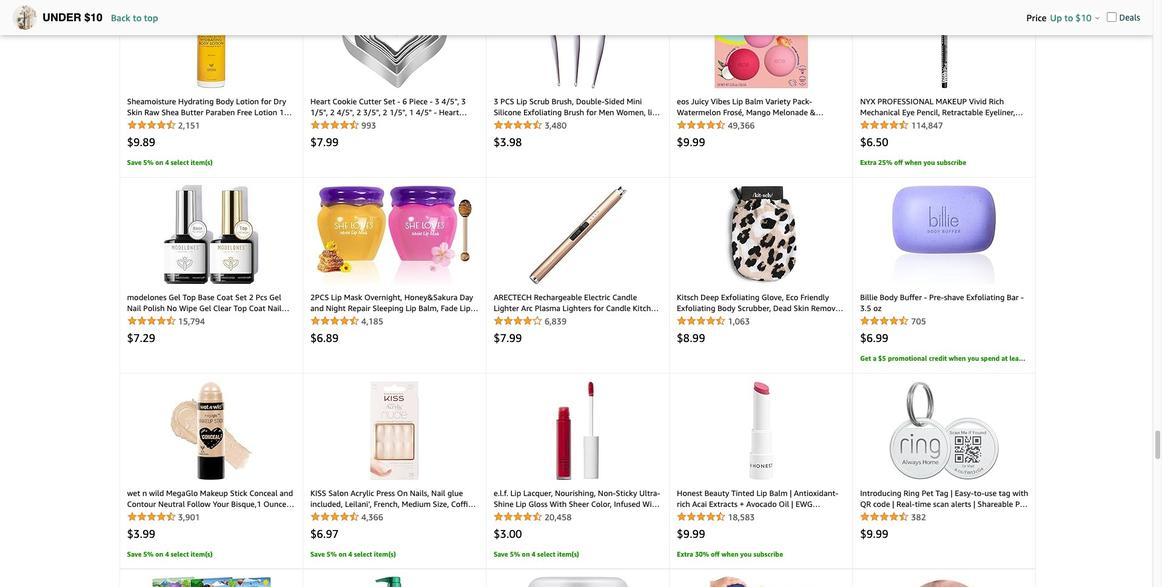 Task type: vqa. For each thing, say whether or not it's contained in the screenshot.


Task type: describe. For each thing, give the bounding box(es) containing it.
1,063
[[728, 316, 750, 327]]

lacquer,
[[524, 489, 553, 498]]

women,
[[617, 108, 646, 117]]

| right the tag
[[951, 489, 953, 498]]

0 vertical spatial coat
[[217, 293, 233, 302]]

free inside honest beauty tinted lip balm | antioxidant- rich acai extracts + avocado oil | ewg certified, vegan, cruelty free | summer melon
[[766, 510, 782, 520]]

lip inside honest beauty tinted lip balm | antioxidant- rich acai extracts + avocado oil | ewg certified, vegan, cruelty free | summer melon
[[757, 489, 768, 498]]

deals
[[1120, 12, 1141, 22]]

included,
[[310, 499, 343, 509]]

nyx professional makeup vivid rich mechanical eye pencil, retractable eyeliner, always onyx - black (packaging may vary)
[[861, 97, 1016, 128]]

on for $3.00
[[522, 550, 530, 558]]

| up summer
[[790, 489, 792, 498]]

3/5",
[[363, 108, 381, 117]]

sheer
[[569, 499, 589, 509]]

body inside billie body buffer - pre-shave exfoliating bar - 3.5 oz
[[880, 293, 898, 302]]

- right piece on the left
[[430, 97, 433, 106]]

1 vertical spatial lotion
[[254, 108, 277, 117]]

993
[[361, 120, 376, 131]]

0 vertical spatial lotion
[[236, 97, 259, 106]]

fees
[[958, 510, 973, 520]]

2 left 3/5",
[[357, 108, 361, 117]]

extra 25% off  when you subscribe
[[861, 158, 967, 166]]

0.25
[[713, 129, 729, 139]]

a
[[527, 510, 532, 520]]

retractable
[[943, 108, 984, 117]]

press
[[377, 489, 395, 498]]

balm for 49,366
[[746, 97, 764, 106]]

lip right e.l.f. at left
[[511, 489, 521, 498]]

buffer
[[900, 293, 922, 302]]

vivid
[[970, 97, 987, 106]]

114,847
[[912, 120, 944, 131]]

1),807
[[158, 510, 181, 520]]

nail inside the kiss salon acrylic press on nails, nail glue included, leilani', french, medium size, coffin shape, includes 28 nails, 2g glue, 1 manicure stick, 1 mini file
[[431, 489, 446, 498]]

- left pre-
[[924, 293, 928, 302]]

bee
[[331, 314, 344, 324]]

| right code
[[893, 499, 895, 509]]

lighter
[[494, 304, 519, 313]]

pcs
[[501, 97, 515, 106]]

professional
[[878, 97, 934, 106]]

watermelon
[[677, 108, 721, 117]]

subscribe for $9.99
[[754, 550, 783, 558]]

tinted
[[732, 489, 755, 498]]

under $10 image
[[13, 5, 37, 30]]

$8.99
[[677, 331, 706, 345]]

lip up night
[[331, 293, 342, 302]]

1 vertical spatial and
[[310, 325, 324, 335]]

overnight,
[[364, 293, 403, 302]]

dry inside the "2pcs lip mask overnight, honey&sakura day and night repair sleeping lip balm, fade lip lines bee balm, hydrating &prevention dry and crack lip scrubs exfoliator"
[[453, 314, 465, 324]]

when for $9.99
[[722, 550, 739, 558]]

item(s) for $3.99
[[191, 550, 213, 558]]

1 1/5", from the left
[[310, 108, 328, 117]]

rechargeable
[[534, 293, 582, 302]]

1 horizontal spatial heart
[[439, 108, 459, 117]]

4,185
[[361, 316, 383, 327]]

eyeliner,
[[986, 108, 1016, 117]]

sheamoisture
[[127, 97, 176, 106]]

electric
[[584, 293, 611, 302]]

for inside 'modelones gel top base coat set 2 pcs gel nail polish no wipe gel clear top coat nail lamp need long lasting shiny 10ml gifts for women'
[[279, 314, 290, 324]]

eos juicy vibes lip balm variety pack- watermelon frosé, mango melonade & coconut milk, all-day moisture lip care products, 0.25 oz, 3-pack
[[677, 97, 818, 139]]

shine
[[494, 499, 514, 509]]

1 horizontal spatial nails,
[[410, 489, 429, 498]]

0 vertical spatial cookie
[[333, 97, 357, 106]]

for inside the arectech rechargeable electric candle lighter arc plasma lighters for candle kitchen camping type-c champagne gold
[[594, 304, 604, 313]]

0 vertical spatial candle
[[613, 293, 637, 302]]

bomb
[[494, 521, 515, 531]]

to for back
[[133, 12, 142, 23]]

silicone
[[494, 108, 522, 117]]

subscription
[[903, 510, 946, 520]]

pack
[[751, 129, 767, 139]]

0 horizontal spatial 4/5",
[[337, 108, 355, 117]]

steel
[[429, 118, 447, 128]]

$9.99 for 18,583
[[677, 527, 706, 541]]

save 5% on 4 select item(s) for $9.89
[[127, 158, 213, 166]]

pcs
[[256, 293, 267, 302]]

lip up &prevention
[[406, 304, 417, 313]]

$3.00
[[494, 527, 522, 541]]

mechanical
[[861, 108, 901, 117]]

- left 6
[[397, 97, 401, 106]]

save for $9.89
[[127, 158, 142, 166]]

gold
[[600, 314, 617, 324]]

kiss
[[310, 489, 326, 498]]

introducing
[[861, 489, 902, 498]]

e.l.f. lip lacquer, nourishing, non-sticky ultra- shine lip gloss with sheer color, infused with vitamins a & e, vegan & cruelty-free, cherry bomb
[[494, 489, 661, 531]]

tag
[[999, 489, 1011, 498]]

shaped
[[310, 118, 337, 128]]

code
[[874, 499, 891, 509]]

up
[[1051, 12, 1063, 23]]

kitchen
[[633, 304, 660, 313]]

crack
[[326, 325, 346, 335]]

save for $3.00
[[494, 550, 508, 558]]

save 5% on 4 select item(s) for $3.99
[[127, 550, 213, 558]]

| down to-
[[974, 499, 976, 509]]

&prevention
[[406, 314, 451, 324]]

0 vertical spatial and
[[310, 304, 324, 313]]

need
[[149, 314, 168, 324]]

nyx
[[861, 97, 876, 106]]

moisture
[[756, 118, 787, 128]]

contour
[[127, 499, 156, 509]]

4 for $6.97
[[348, 550, 352, 558]]

oz inside the "sheamoisture hydrating body lotion for dry skin raw shea butter paraben free lotion 13 oz"
[[127, 118, 135, 128]]

1 horizontal spatial pet
[[1016, 499, 1028, 509]]

scan
[[934, 499, 949, 509]]

and inside "wet n wild megaglo makeup stick conceal and contour neutral follow your bisque,1 ounce (pack of 1),807"
[[280, 489, 293, 498]]

item(s) for $3.00
[[557, 550, 579, 558]]

honest
[[677, 489, 703, 498]]

1 horizontal spatial &
[[575, 510, 581, 520]]

extra 30% off  when you subscribe
[[677, 550, 783, 558]]

49,366
[[728, 120, 755, 131]]

vebuni urea cream 42% foot cream salicylic acid 4 oz, upgraded callus remover for feet, knees& elbows, intensive moisturizes & softens skin, exfoliates dead skin image
[[526, 577, 630, 587]]

0 vertical spatial pet
[[922, 489, 934, 498]]

5% for $6.97
[[327, 550, 337, 558]]

3,480
[[545, 120, 567, 131]]

you for $9.99
[[741, 550, 752, 558]]

4 for $3.99
[[165, 550, 169, 558]]

exfoliating inside the '3 pcs lip scrub brush, double-sided mini silicone exfoliating brush for men women, lip lightening for dark lips'
[[524, 108, 562, 117]]

$9.99 for 49,366
[[677, 135, 706, 149]]

5% for $3.00
[[510, 550, 520, 558]]

0 horizontal spatial balm,
[[346, 314, 366, 324]]

eye
[[903, 108, 915, 117]]

biscuit
[[449, 118, 473, 128]]

pastry
[[310, 129, 333, 139]]

on for $9.89
[[155, 158, 163, 166]]

0 vertical spatial heart
[[310, 97, 331, 106]]

gloss
[[529, 499, 548, 509]]

2 vertical spatial 1
[[332, 521, 336, 531]]

$6.50
[[861, 135, 889, 149]]

1 horizontal spatial nail
[[268, 304, 282, 313]]

1 horizontal spatial gel
[[199, 304, 211, 313]]

arectech rechargeable electric candle lighter arc plasma lighters for candle kitchen camping type-c champagne gold
[[494, 293, 660, 324]]

1 with from the left
[[550, 499, 567, 509]]

megaglo
[[166, 489, 198, 498]]

5% for $9.89
[[143, 158, 154, 166]]

to-
[[974, 489, 985, 498]]

2 inside 'modelones gel top base coat set 2 pcs gel nail polish no wipe gel clear top coat nail lamp need long lasting shiny 10ml gifts for women'
[[249, 293, 254, 302]]

lip down the melonade
[[789, 118, 800, 128]]

top
[[144, 12, 158, 23]]

kiss salon acrylic press on nails, nail glue included, leilani', french, medium size, coffin shape, includes 28 nails, 2g glue, 1 manicure stick, 1 mini file
[[310, 489, 473, 531]]

sleeping
[[373, 304, 404, 313]]

qr
[[861, 499, 872, 509]]

0 horizontal spatial &
[[534, 510, 540, 520]]

1 vertical spatial 1
[[433, 510, 437, 520]]

ring
[[904, 489, 920, 498]]

leilani',
[[345, 499, 372, 509]]

under $10
[[42, 11, 103, 24]]

0 vertical spatial balm,
[[419, 304, 439, 313]]

arc
[[521, 304, 533, 313]]

lip right fade
[[460, 304, 471, 313]]

free inside the "sheamoisture hydrating body lotion for dry skin raw shea butter paraben free lotion 13 oz"
[[237, 108, 252, 117]]

cruelty-
[[583, 510, 612, 520]]

sticky
[[616, 489, 638, 498]]

cutters
[[335, 129, 361, 139]]

sheamoisture hydrating body lotion for dry skin raw shea butter paraben free lotion 13 oz
[[127, 97, 289, 128]]

real-
[[897, 499, 915, 509]]

fade
[[441, 304, 458, 313]]

- up steel
[[434, 108, 437, 117]]

0 horizontal spatial gel
[[169, 293, 181, 302]]

set inside heart cookie cutter set - 6 piece - 3 4/5", 3 1/5", 2 4/5", 2 3/5", 2 1/5", 1 4/5" - heart shaped cookie cutters, stainless steel biscuit pastry cutters
[[384, 97, 395, 106]]

1 vertical spatial candle
[[606, 304, 631, 313]]

save for $3.99
[[127, 550, 142, 558]]

select for $6.97
[[354, 550, 372, 558]]

skin
[[127, 108, 142, 117]]

scrub
[[530, 97, 550, 106]]

day inside the "2pcs lip mask overnight, honey&sakura day and night repair sleeping lip balm, fade lip lines bee balm, hydrating &prevention dry and crack lip scrubs exfoliator"
[[460, 293, 473, 302]]

no inside introducing ring pet tag | easy-to-use tag with qr code | real-time scan alerts | shareable pet profile | no subscription or fees
[[890, 510, 901, 520]]

select for $3.99
[[171, 550, 189, 558]]

shave
[[944, 293, 965, 302]]



Task type: locate. For each thing, give the bounding box(es) containing it.
item(s) for $9.89
[[191, 158, 213, 166]]

20,458
[[545, 512, 572, 523]]

0 horizontal spatial heart
[[310, 97, 331, 106]]

save 5% on 4 select item(s) down $3.00
[[494, 550, 579, 558]]

set left 6
[[384, 97, 395, 106]]

$9.99 for 382
[[861, 527, 889, 541]]

0 horizontal spatial $7.99
[[310, 135, 339, 149]]

modelones
[[127, 293, 167, 302]]

no
[[167, 304, 177, 313], [890, 510, 901, 520]]

cutter
[[359, 97, 382, 106]]

5% down $3.99
[[143, 550, 154, 558]]

scrubs
[[361, 325, 384, 335]]

mini inside the '3 pcs lip scrub brush, double-sided mini silicone exfoliating brush for men women, lip lightening for dark lips'
[[627, 97, 642, 106]]

gel right pcs on the left of page
[[269, 293, 281, 302]]

1 vertical spatial day
[[460, 293, 473, 302]]

1 horizontal spatial set
[[384, 97, 395, 106]]

1/5", down 6
[[390, 108, 407, 117]]

save for $6.97
[[310, 550, 325, 558]]

no down real-
[[890, 510, 901, 520]]

subscribe
[[937, 158, 967, 166], [754, 550, 783, 558]]

2pcs
[[310, 293, 329, 302]]

oz inside billie body buffer - pre-shave exfoliating bar - 3.5 oz
[[874, 304, 882, 313]]

& inside eos juicy vibes lip balm variety pack- watermelon frosé, mango melonade & coconut milk, all-day moisture lip care products, 0.25 oz, 3-pack
[[810, 108, 816, 117]]

2 horizontal spatial 3
[[494, 97, 498, 106]]

exfoliator
[[386, 325, 421, 335]]

balm up oil
[[770, 489, 788, 498]]

$7.99 down shaped
[[310, 135, 339, 149]]

heart up shaped
[[310, 97, 331, 106]]

0 horizontal spatial no
[[167, 304, 177, 313]]

1 horizontal spatial oz
[[874, 304, 882, 313]]

1 horizontal spatial 3
[[462, 97, 466, 106]]

glue,
[[412, 510, 431, 520]]

nail
[[127, 304, 141, 313], [268, 304, 282, 313], [431, 489, 446, 498]]

save 5% on 4 select item(s) for $3.00
[[494, 550, 579, 558]]

balm for 18,583
[[770, 489, 788, 498]]

$3.98
[[494, 135, 522, 149]]

shareable
[[978, 499, 1014, 509]]

1 horizontal spatial 1
[[409, 108, 414, 117]]

1 horizontal spatial to
[[1065, 12, 1074, 23]]

lip right pcs
[[517, 97, 527, 106]]

to for up
[[1065, 12, 1074, 23]]

e.l.f.
[[494, 489, 509, 498]]

medium
[[402, 499, 431, 509]]

0 horizontal spatial balm
[[746, 97, 764, 106]]

1 vertical spatial coat
[[249, 304, 266, 313]]

4 for $9.89
[[165, 158, 169, 166]]

2 vertical spatial and
[[280, 489, 293, 498]]

0 horizontal spatial 1/5",
[[310, 108, 328, 117]]

4 down 1),807
[[165, 550, 169, 558]]

balm inside honest beauty tinted lip balm | antioxidant- rich acai extracts + avocado oil | ewg certified, vegan, cruelty free | summer melon
[[770, 489, 788, 498]]

5% for $3.99
[[143, 550, 154, 558]]

2 left pcs on the left of page
[[249, 293, 254, 302]]

1 horizontal spatial $7.99
[[494, 331, 522, 345]]

oz right "3.5"
[[874, 304, 882, 313]]

candle up gold
[[606, 304, 631, 313]]

camping
[[494, 314, 526, 324]]

0 horizontal spatial nail
[[127, 304, 141, 313]]

pet down the with
[[1016, 499, 1028, 509]]

when right 30%
[[722, 550, 739, 558]]

0 horizontal spatial body
[[216, 97, 234, 106]]

$9.99 down coconut
[[677, 135, 706, 149]]

0 horizontal spatial day
[[460, 293, 473, 302]]

back to top
[[111, 12, 158, 23]]

1 horizontal spatial no
[[890, 510, 901, 520]]

hydrating inside the "sheamoisture hydrating body lotion for dry skin raw shea butter paraben free lotion 13 oz"
[[178, 97, 214, 106]]

day
[[741, 118, 754, 128], [460, 293, 473, 302]]

popover image
[[1096, 16, 1100, 19]]

on down $3.99
[[155, 550, 163, 558]]

1 down size,
[[433, 510, 437, 520]]

1 vertical spatial set
[[235, 293, 247, 302]]

0 horizontal spatial 1
[[332, 521, 336, 531]]

when for $6.50
[[905, 158, 922, 166]]

day right "honey&sakura" on the left of the page
[[460, 293, 473, 302]]

1 horizontal spatial extra
[[861, 158, 877, 166]]

exfoliating left bar
[[967, 293, 1005, 302]]

25%
[[879, 158, 893, 166]]

subscribe for $6.50
[[937, 158, 967, 166]]

you down "114,847"
[[924, 158, 935, 166]]

1 vertical spatial free
[[766, 510, 782, 520]]

1 vertical spatial no
[[890, 510, 901, 520]]

dry inside the "sheamoisture hydrating body lotion for dry skin raw shea butter paraben free lotion 13 oz"
[[274, 97, 286, 106]]

you for $6.50
[[924, 158, 935, 166]]

select for $9.89
[[171, 158, 189, 166]]

0 vertical spatial $7.99
[[310, 135, 339, 149]]

coat down pcs on the left of page
[[249, 304, 266, 313]]

save 5% on 4 select item(s) down $3.99
[[127, 550, 213, 558]]

5% down $9.89
[[143, 158, 154, 166]]

top up 10ml on the bottom of page
[[234, 304, 247, 313]]

extra left 30%
[[677, 550, 694, 558]]

garnier fructis pure moisture hydrating conditioner for dry hair and scalp, 32.3 fl oz, 1 count (packaging may vary) image
[[373, 577, 416, 587]]

1 vertical spatial heart
[[439, 108, 459, 117]]

1 vertical spatial oz
[[874, 304, 882, 313]]

balm
[[746, 97, 764, 106], [770, 489, 788, 498]]

nail up gifts
[[268, 304, 282, 313]]

day up 3-
[[741, 118, 754, 128]]

stick,
[[310, 521, 330, 531]]

3 up "biscuit"
[[462, 97, 466, 106]]

off for $9.99
[[711, 550, 720, 558]]

| down code
[[886, 510, 888, 520]]

item(s) down 2,151
[[191, 158, 213, 166]]

body up 'paraben'
[[216, 97, 234, 106]]

cookie left cutter
[[333, 97, 357, 106]]

3-
[[743, 129, 751, 139]]

- inside the nyx professional makeup vivid rich mechanical eye pencil, retractable eyeliner, always onyx - black (packaging may vary)
[[908, 118, 911, 128]]

1 vertical spatial off
[[711, 550, 720, 558]]

0 vertical spatial hydrating
[[178, 97, 214, 106]]

off for $6.50
[[895, 158, 903, 166]]

1 horizontal spatial with
[[643, 499, 660, 509]]

4/5", up 'cutters'
[[337, 108, 355, 117]]

time
[[915, 499, 932, 509]]

4 down shea
[[165, 158, 169, 166]]

antioxidant-
[[794, 489, 839, 498]]

0 vertical spatial dry
[[274, 97, 286, 106]]

1 vertical spatial balm
[[770, 489, 788, 498]]

2 horizontal spatial gel
[[269, 293, 281, 302]]

eos
[[677, 97, 689, 106]]

1 horizontal spatial $10
[[1076, 12, 1092, 23]]

0 vertical spatial subscribe
[[937, 158, 967, 166]]

0 horizontal spatial mini
[[339, 521, 354, 531]]

checkbox image
[[1107, 12, 1117, 22]]

1 vertical spatial dry
[[453, 314, 465, 324]]

0 horizontal spatial 3
[[435, 97, 440, 106]]

pre-
[[930, 293, 944, 302]]

0 vertical spatial extra
[[861, 158, 877, 166]]

0 horizontal spatial off
[[711, 550, 720, 558]]

lip inside the '3 pcs lip scrub brush, double-sided mini silicone exfoliating brush for men women, lip lightening for dark lips'
[[517, 97, 527, 106]]

1 horizontal spatial dry
[[453, 314, 465, 324]]

and down lines
[[310, 325, 324, 335]]

1 vertical spatial body
[[880, 293, 898, 302]]

1 inside heart cookie cutter set - 6 piece - 3 4/5", 3 1/5", 2 4/5", 2 3/5", 2 1/5", 1 4/5" - heart shaped cookie cutters, stainless steel biscuit pastry cutters
[[409, 108, 414, 117]]

1 horizontal spatial 4/5",
[[442, 97, 459, 106]]

0 horizontal spatial extra
[[677, 550, 694, 558]]

705
[[912, 316, 927, 327]]

hydrating inside the "2pcs lip mask overnight, honey&sakura day and night repair sleeping lip balm, fade lip lines bee balm, hydrating &prevention dry and crack lip scrubs exfoliator"
[[368, 314, 404, 324]]

$7.99 for 6,839
[[494, 331, 522, 345]]

0 horizontal spatial dry
[[274, 97, 286, 106]]

0 vertical spatial 1
[[409, 108, 414, 117]]

butter
[[181, 108, 204, 117]]

nourishing,
[[555, 489, 596, 498]]

$10 left back
[[84, 11, 103, 24]]

0 vertical spatial mini
[[627, 97, 642, 106]]

products,
[[677, 129, 711, 139]]

n
[[142, 489, 147, 498]]

item(s)
[[191, 158, 213, 166], [191, 550, 213, 558], [374, 550, 396, 558], [557, 550, 579, 558]]

5%
[[143, 158, 154, 166], [143, 550, 154, 558], [327, 550, 337, 558], [510, 550, 520, 558]]

manicure
[[439, 510, 472, 520]]

| right oil
[[792, 499, 794, 509]]

0 horizontal spatial set
[[235, 293, 247, 302]]

off right 30%
[[711, 550, 720, 558]]

pack-
[[793, 97, 813, 106]]

no up long
[[167, 304, 177, 313]]

salon
[[329, 489, 349, 498]]

nail up size,
[[431, 489, 446, 498]]

nail up lamp
[[127, 304, 141, 313]]

1/5", up shaped
[[310, 108, 328, 117]]

and up lines
[[310, 304, 324, 313]]

exfoliating inside billie body buffer - pre-shave exfoliating bar - 3.5 oz
[[967, 293, 1005, 302]]

body inside the "sheamoisture hydrating body lotion for dry skin raw shea butter paraben free lotion 13 oz"
[[216, 97, 234, 106]]

for inside the "sheamoisture hydrating body lotion for dry skin raw shea butter paraben free lotion 13 oz"
[[261, 97, 272, 106]]

2 horizontal spatial &
[[810, 108, 816, 117]]

extra for $6.50
[[861, 158, 877, 166]]

$10 left popover icon
[[1076, 12, 1092, 23]]

balm inside eos juicy vibes lip balm variety pack- watermelon frosé, mango melonade & coconut milk, all-day moisture lip care products, 0.25 oz, 3-pack
[[746, 97, 764, 106]]

melon
[[820, 510, 843, 520]]

$9.89
[[127, 135, 155, 149]]

1 horizontal spatial you
[[924, 158, 935, 166]]

1 vertical spatial balm,
[[346, 314, 366, 324]]

& up care
[[810, 108, 816, 117]]

mini down includes
[[339, 521, 354, 531]]

save 5% on 4 select item(s) down file
[[310, 550, 396, 558]]

0 horizontal spatial $10
[[84, 11, 103, 24]]

4/5", up "biscuit"
[[442, 97, 459, 106]]

2 with from the left
[[643, 499, 660, 509]]

1 vertical spatial 4/5",
[[337, 108, 355, 117]]

lamp
[[127, 314, 147, 324]]

2 up shaped
[[330, 108, 335, 117]]

0 horizontal spatial subscribe
[[754, 550, 783, 558]]

2 3 from the left
[[462, 97, 466, 106]]

lips
[[563, 118, 575, 128]]

double-
[[576, 97, 605, 106]]

type-
[[528, 314, 548, 324]]

1 vertical spatial exfoliating
[[967, 293, 1005, 302]]

lip right crack at left bottom
[[348, 325, 359, 335]]

1 horizontal spatial day
[[741, 118, 754, 128]]

select
[[171, 158, 189, 166], [171, 550, 189, 558], [354, 550, 372, 558], [538, 550, 556, 558]]

french,
[[374, 499, 400, 509]]

honey&sakura
[[405, 293, 458, 302]]

shiny
[[218, 314, 238, 324]]

sided
[[605, 97, 625, 106]]

subscribe down (packaging
[[937, 158, 967, 166]]

save down '$6.97'
[[310, 550, 325, 558]]

balm, up &prevention
[[419, 304, 439, 313]]

top
[[183, 293, 196, 302], [234, 304, 247, 313]]

1 horizontal spatial exfoliating
[[967, 293, 1005, 302]]

extra for $9.99
[[677, 550, 694, 558]]

1 vertical spatial when
[[722, 550, 739, 558]]

select down file
[[354, 550, 372, 558]]

- right bar
[[1021, 293, 1024, 302]]

day inside eos juicy vibes lip balm variety pack- watermelon frosé, mango melonade & coconut milk, all-day moisture lip care products, 0.25 oz, 3-pack
[[741, 118, 754, 128]]

0 vertical spatial you
[[924, 158, 935, 166]]

mini inside the kiss salon acrylic press on nails, nail glue included, leilani', french, medium size, coffin shape, includes 28 nails, 2g glue, 1 manicure stick, 1 mini file
[[339, 521, 354, 531]]

acai
[[693, 499, 707, 509]]

dark
[[545, 118, 561, 128]]

$7.99 for 993
[[310, 135, 339, 149]]

0 horizontal spatial to
[[133, 12, 142, 23]]

vitamins
[[494, 510, 525, 520]]

set left pcs on the left of page
[[235, 293, 247, 302]]

lip up vitamins
[[516, 499, 527, 509]]

women
[[127, 325, 155, 335]]

on for $6.97
[[339, 550, 347, 558]]

lip up frosé,
[[733, 97, 743, 106]]

1 vertical spatial extra
[[677, 550, 694, 558]]

plasma
[[535, 304, 561, 313]]

0 vertical spatial exfoliating
[[524, 108, 562, 117]]

dry down fade
[[453, 314, 465, 324]]

to left top
[[133, 12, 142, 23]]

on down '$6.97'
[[339, 550, 347, 558]]

stainless
[[396, 118, 427, 128]]

coconut
[[677, 118, 707, 128]]

cat earrings stud for women silver frog dog dinosaur earrings stuff book fun earrings cute animal earrings for teens girls jewelry valentines day earrings gift image
[[897, 579, 992, 587]]

item(s) for $6.97
[[374, 550, 396, 558]]

wipe
[[179, 304, 197, 313]]

oz down skin
[[127, 118, 135, 128]]

0 horizontal spatial pet
[[922, 489, 934, 498]]

| down oil
[[784, 510, 786, 520]]

1 vertical spatial nails,
[[380, 510, 399, 520]]

2g
[[401, 510, 410, 520]]

extracts
[[709, 499, 738, 509]]

6
[[403, 97, 407, 106]]

0 horizontal spatial top
[[183, 293, 196, 302]]

coffin
[[451, 499, 473, 509]]

&
[[810, 108, 816, 117], [534, 510, 540, 520], [575, 510, 581, 520]]

0 vertical spatial top
[[183, 293, 196, 302]]

cookie up 'cutters'
[[339, 118, 364, 128]]

vegan,
[[712, 510, 736, 520]]

follow
[[187, 499, 211, 509]]

13
[[279, 108, 289, 117]]

10ml
[[240, 314, 258, 324]]

2 1/5", from the left
[[390, 108, 407, 117]]

0 horizontal spatial nails,
[[380, 510, 399, 520]]

heart up steel
[[439, 108, 459, 117]]

1 horizontal spatial mini
[[627, 97, 642, 106]]

melonade
[[773, 108, 808, 117]]

price
[[1027, 12, 1047, 23]]

1 horizontal spatial 1/5",
[[390, 108, 407, 117]]

item(s) up the puzzles for kids ages 3-5 toddler wooden toys montessori learning education preschool sets gift for boy girl 3 4 5+ years old, pack of 6 (20 pieces) image
[[191, 550, 213, 558]]

4 down includes
[[348, 550, 352, 558]]

3 3 from the left
[[494, 97, 498, 106]]

free down oil
[[766, 510, 782, 520]]

select down 20,458
[[538, 550, 556, 558]]

save
[[127, 158, 142, 166], [127, 550, 142, 558], [310, 550, 325, 558], [494, 550, 508, 558]]

1 horizontal spatial balm,
[[419, 304, 439, 313]]

4 for $3.00
[[532, 550, 536, 558]]

3 inside the '3 pcs lip scrub brush, double-sided mini silicone exfoliating brush for men women, lip lightening for dark lips'
[[494, 97, 498, 106]]

on for $3.99
[[155, 550, 163, 558]]

4,366
[[361, 512, 383, 523]]

0 vertical spatial when
[[905, 158, 922, 166]]

ewg
[[796, 499, 813, 509]]

set inside 'modelones gel top base coat set 2 pcs gel nail polish no wipe gel clear top coat nail lamp need long lasting shiny 10ml gifts for women'
[[235, 293, 247, 302]]

long
[[170, 314, 188, 324]]

lasting
[[190, 314, 216, 324]]

item(s) up garnier fructis pure moisture hydrating conditioner for dry hair and scalp, 32.3 fl oz, 1 count (packaging may vary) image
[[374, 550, 396, 558]]

ounce
[[263, 499, 286, 509]]

0 vertical spatial nails,
[[410, 489, 429, 498]]

nails, up medium on the left of the page
[[410, 489, 429, 498]]

top up wipe
[[183, 293, 196, 302]]

subscribe up azen montessori toys for 1 2 3 year old boys girls, sensory toys for toddlers 1-3, wooden sorting & stacking toys, toddler learning shape sorter educational toys image
[[754, 550, 783, 558]]

all-
[[728, 118, 741, 128]]

balm, down repair
[[346, 314, 366, 324]]

pet up time
[[922, 489, 934, 498]]

gel up wipe
[[169, 293, 181, 302]]

0 vertical spatial balm
[[746, 97, 764, 106]]

0 horizontal spatial exfoliating
[[524, 108, 562, 117]]

with
[[550, 499, 567, 509], [643, 499, 660, 509]]

0 vertical spatial free
[[237, 108, 252, 117]]

cruelty
[[738, 510, 764, 520]]

select for $3.00
[[538, 550, 556, 558]]

select down 2,151
[[171, 158, 189, 166]]

1 horizontal spatial balm
[[770, 489, 788, 498]]

azen montessori toys for 1 2 3 year old boys girls, sensory toys for toddlers 1-3, wooden sorting & stacking toys, toddler learning shape sorter educational toys image
[[711, 577, 812, 587]]

4 down a
[[532, 550, 536, 558]]

black
[[913, 118, 932, 128]]

0 vertical spatial 4/5",
[[442, 97, 459, 106]]

dry up 13
[[274, 97, 286, 106]]

1 vertical spatial subscribe
[[754, 550, 783, 558]]

off right 25%
[[895, 158, 903, 166]]

$9.99 down profile
[[861, 527, 889, 541]]

0 horizontal spatial you
[[741, 550, 752, 558]]

lip up avocado
[[757, 489, 768, 498]]

0 vertical spatial no
[[167, 304, 177, 313]]

no inside 'modelones gel top base coat set 2 pcs gel nail polish no wipe gel clear top coat nail lamp need long lasting shiny 10ml gifts for women'
[[167, 304, 177, 313]]

you up azen montessori toys for 1 2 3 year old boys girls, sensory toys for toddlers 1-3, wooden sorting & stacking toys, toddler learning shape sorter educational toys image
[[741, 550, 752, 558]]

save 5% on 4 select item(s) for $6.97
[[310, 550, 396, 558]]

makeup
[[936, 97, 967, 106]]

select down the 3,901
[[171, 550, 189, 558]]

0 vertical spatial oz
[[127, 118, 135, 128]]

1 vertical spatial top
[[234, 304, 247, 313]]

includes
[[337, 510, 366, 520]]

0 horizontal spatial oz
[[127, 118, 135, 128]]

1 vertical spatial cookie
[[339, 118, 364, 128]]

save down $3.00
[[494, 550, 508, 558]]

puzzles for kids ages 3-5 toddler wooden toys montessori learning education preschool sets gift for boy girl 3 4 5+ years old, pack of 6 (20 pieces) image
[[150, 577, 272, 587]]

always
[[861, 118, 885, 128]]

1 3 from the left
[[435, 97, 440, 106]]

free right 'paraben'
[[237, 108, 252, 117]]

1 horizontal spatial coat
[[249, 304, 266, 313]]

1 up the stainless
[[409, 108, 414, 117]]

pencil,
[[917, 108, 941, 117]]

0 vertical spatial day
[[741, 118, 754, 128]]

1 vertical spatial hydrating
[[368, 314, 404, 324]]

exfoliating down the scrub
[[524, 108, 562, 117]]

nails, down french, at bottom left
[[380, 510, 399, 520]]

2 up cutters,
[[383, 108, 388, 117]]

onyx
[[888, 118, 906, 128]]



